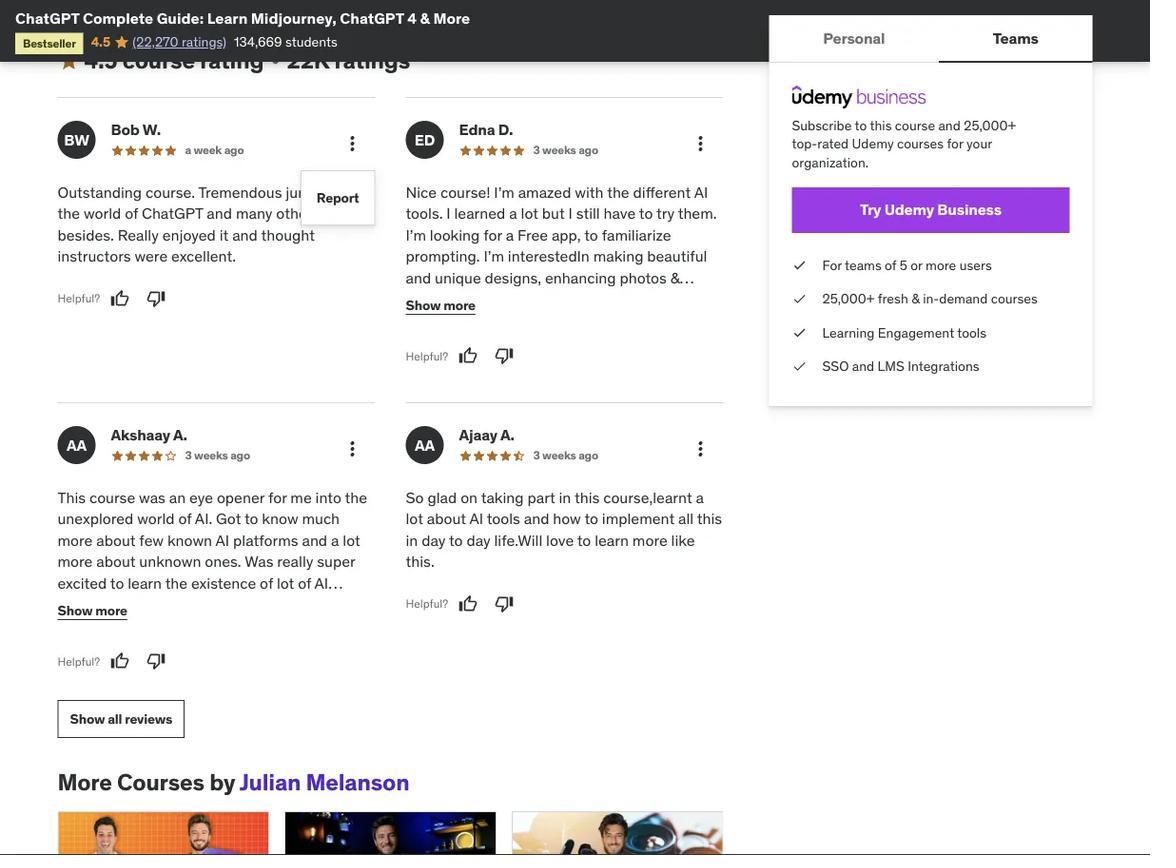 Task type: describe. For each thing, give the bounding box(es) containing it.
additional actions for review by edna d. image
[[690, 133, 712, 156]]

helpful? for mark review by edna d. as helpful image
[[406, 349, 448, 364]]

all inside button
[[108, 711, 122, 729]]

22k
[[287, 47, 330, 75]]

mark review by bob w. as helpful image
[[110, 290, 130, 309]]

2 day from the left
[[467, 531, 491, 551]]

to inside the subscribe to this course and 25,000+ top‑rated udemy courses for your organization.
[[855, 117, 867, 134]]

beautiful
[[648, 247, 708, 266]]

1 vertical spatial platforms
[[58, 595, 123, 615]]

and up it
[[207, 204, 232, 224]]

3 weeks ago for akshaay a.
[[185, 449, 250, 464]]

teams button
[[940, 15, 1093, 61]]

the right into
[[345, 489, 367, 508]]

1 horizontal spatial platforms
[[233, 531, 298, 551]]

nice course! i'm amazed with the different ai tools. i learned a lot but i still have to try them. i'm looking for a free app, to familiarize prompting. i'm interested
[[406, 183, 717, 266]]

0 horizontal spatial &
[[420, 8, 430, 28]]

more inside so glad on taking part in this course,learnt a lot about ai tools and how to implement all this in day to day life.will love to learn more like this.
[[633, 531, 668, 551]]

looking
[[280, 595, 334, 615]]

jumpstart
[[286, 183, 352, 202]]

midjourney,
[[251, 8, 337, 28]]

nice
[[406, 183, 437, 202]]

mark review by bob w. as unhelpful image
[[147, 290, 166, 309]]

show more button for aa
[[58, 593, 127, 631]]

glad
[[428, 489, 457, 508]]

try
[[861, 200, 882, 220]]

ai up ones.
[[216, 531, 230, 551]]

guide:
[[157, 8, 204, 28]]

to right "excited" at bottom left
[[110, 574, 124, 593]]

designs,
[[485, 268, 542, 288]]

& inside in making beautiful and unique designs, enhancing photos & making videos as well. thank you very much!!!
[[671, 268, 680, 288]]

organization.
[[792, 154, 869, 171]]

more right or
[[926, 256, 957, 273]]

this up how
[[575, 489, 600, 508]]

134,669
[[234, 33, 282, 50]]

photos
[[620, 268, 667, 288]]

a left free
[[506, 226, 514, 245]]

ai up looking
[[315, 574, 329, 593]]

of left 5
[[885, 256, 897, 273]]

ed
[[415, 131, 435, 150]]

to right how
[[585, 510, 599, 529]]

this course was an eye opener for me into the unexplored world of ai. got to know much more about few known ai platforms and a lot more about unknown ones. was really super excited to learn the existence of lot of ai platforms and their implications. looking forward to more like this one in future.
[[58, 489, 367, 636]]

you
[[606, 290, 630, 309]]

sso
[[823, 358, 850, 375]]

still
[[577, 204, 600, 224]]

1 vertical spatial about
[[96, 531, 136, 551]]

business
[[938, 200, 1002, 220]]

lot inside so glad on taking part in this course,learnt a lot about ai tools and how to implement all this in day to day life.will love to learn more like this.
[[406, 510, 423, 529]]

of up looking
[[298, 574, 311, 593]]

personal
[[824, 28, 886, 47]]

2 horizontal spatial tools
[[958, 324, 987, 341]]

julian melanson link
[[240, 769, 410, 797]]

aa for akshaay
[[67, 436, 87, 456]]

2 vertical spatial about
[[96, 552, 136, 572]]

app,
[[552, 226, 581, 245]]

course!
[[441, 183, 491, 202]]

for inside nice course! i'm amazed with the different ai tools. i learned a lot but i still have to try them. i'm looking for a free app, to familiarize prompting. i'm interested
[[484, 226, 502, 245]]

of down was
[[260, 574, 273, 593]]

enhancing
[[545, 268, 616, 288]]

top‑rated
[[792, 135, 849, 152]]

in inside this course was an eye opener for me into the unexplored world of ai. got to know much more about few known ai platforms and a lot more about unknown ones. was really super excited to learn the existence of lot of ai platforms and their implications. looking forward to more like this one in future.
[[254, 616, 267, 636]]

1 vertical spatial making
[[406, 290, 456, 309]]

ajaay a.
[[459, 426, 515, 446]]

this
[[58, 489, 86, 508]]

bob
[[111, 121, 140, 140]]

personal button
[[770, 15, 940, 61]]

sso and lms integrations
[[823, 358, 980, 375]]

eye
[[189, 489, 213, 508]]

show for aa
[[58, 603, 93, 620]]

thought
[[261, 226, 315, 245]]

of left ai.
[[178, 510, 192, 529]]

instructors
[[58, 247, 131, 266]]

4.5 for 4.5
[[91, 33, 110, 50]]

have
[[604, 204, 636, 224]]

weeks for akshaay a.
[[194, 449, 228, 464]]

outstanding course. tremendous jumpstart to the world of chatgpt and many other tools besides. really enjoyed it and thought instructors were excellent.
[[58, 183, 369, 266]]

for inside this course was an eye opener for me into the unexplored world of ai. got to know much more about few known ai platforms and a lot more about unknown ones. was really super excited to learn the existence of lot of ai platforms and their implications. looking forward to more like this one in future.
[[268, 489, 287, 508]]

akshaay
[[111, 426, 170, 446]]

to down on
[[449, 531, 463, 551]]

learning engagement tools
[[823, 324, 987, 341]]

a inside so glad on taking part in this course,learnt a lot about ai tools and how to implement all this in day to day life.will love to learn more like this.
[[696, 489, 704, 508]]

1 vertical spatial 25,000+
[[823, 290, 875, 307]]

1 horizontal spatial making
[[594, 247, 644, 266]]

courses
[[117, 769, 205, 797]]

and inside the subscribe to this course and 25,000+ top‑rated udemy courses for your organization.
[[939, 117, 961, 134]]

implications.
[[190, 595, 276, 615]]

one
[[225, 616, 251, 636]]

this inside the subscribe to this course and 25,000+ top‑rated udemy courses for your organization.
[[870, 117, 892, 134]]

besides.
[[58, 226, 114, 245]]

course for this course was an eye opener for me into the unexplored world of ai. got to know much more about few known ai platforms and a lot more about unknown ones. was really super excited to learn the existence of lot of ai platforms and their implications. looking forward to more like this one in future.
[[89, 489, 135, 508]]

try udemy business
[[861, 200, 1002, 220]]

1 vertical spatial more
[[58, 769, 112, 797]]

ai inside so glad on taking part in this course,learnt a lot about ai tools and how to implement all this in day to day life.will love to learn more like this.
[[470, 510, 484, 529]]

0 horizontal spatial chatgpt
[[15, 8, 79, 28]]

helpful? for 'mark review by akshaay a. as helpful' image
[[58, 655, 100, 669]]

lot inside nice course! i'm amazed with the different ai tools. i learned a lot but i still have to try them. i'm looking for a free app, to familiarize prompting. i'm interested
[[521, 204, 539, 224]]

try
[[657, 204, 675, 224]]

week
[[194, 143, 222, 158]]

3 for ajaay a.
[[534, 449, 540, 464]]

additional actions for review by bob w. image
[[341, 133, 364, 156]]

existence
[[191, 574, 256, 593]]

2 vertical spatial show
[[70, 711, 105, 729]]

ago for akshaay a.
[[230, 449, 250, 464]]

mark review by edna d. as helpful image
[[459, 347, 478, 366]]

fresh
[[878, 290, 909, 307]]

udemy inside the subscribe to this course and 25,000+ top‑rated udemy courses for your organization.
[[852, 135, 894, 152]]

learned
[[455, 204, 506, 224]]

a week ago
[[185, 143, 244, 158]]

ai inside nice course! i'm amazed with the different ai tools. i learned a lot but i still have to try them. i'm looking for a free app, to familiarize prompting. i'm interested
[[695, 183, 708, 202]]

rating
[[200, 47, 264, 75]]

subscribe to this course and 25,000+ top‑rated udemy courses for your organization.
[[792, 117, 1017, 171]]

4.5 for 4.5 course rating
[[84, 47, 118, 75]]

many
[[236, 204, 273, 224]]

excellent.
[[171, 247, 236, 266]]

but
[[542, 204, 565, 224]]

prompting.
[[406, 247, 480, 266]]

2 i from the left
[[569, 204, 573, 224]]

show more button for ed
[[406, 287, 476, 325]]

to right got
[[245, 510, 258, 529]]

videos
[[460, 290, 504, 309]]

2 horizontal spatial chatgpt
[[340, 8, 404, 28]]

a inside this course was an eye opener for me into the unexplored world of ai. got to know much more about few known ai platforms and a lot more about unknown ones. was really super excited to learn the existence of lot of ai platforms and their implications. looking forward to more like this one in future.
[[331, 531, 339, 551]]

teams
[[845, 256, 882, 273]]

course.
[[146, 183, 195, 202]]

ajaay
[[459, 426, 498, 446]]

and right sso
[[853, 358, 875, 375]]

demand
[[940, 290, 988, 307]]

and left the their at the bottom of the page
[[127, 595, 152, 615]]

excited
[[58, 574, 107, 593]]

world inside outstanding course. tremendous jumpstart to the world of chatgpt and many other tools besides. really enjoyed it and thought instructors were excellent.
[[84, 204, 121, 224]]

for inside the subscribe to this course and 25,000+ top‑rated udemy courses for your organization.
[[948, 135, 964, 152]]

a. for akshaay a.
[[173, 426, 187, 446]]

show for ed
[[406, 297, 441, 314]]

learn inside so glad on taking part in this course,learnt a lot about ai tools and how to implement all this in day to day life.will love to learn more like this.
[[595, 531, 629, 551]]

teams
[[994, 28, 1039, 47]]

julian
[[240, 769, 301, 797]]

3 weeks ago for edna d.
[[534, 143, 599, 158]]

chatgpt complete guide: learn midjourney, chatgpt 4 & more
[[15, 8, 470, 28]]

for teams of 5 or more users
[[823, 256, 993, 273]]

the inside outstanding course. tremendous jumpstart to the world of chatgpt and many other tools besides. really enjoyed it and thought instructors were excellent.
[[58, 204, 80, 224]]

enjoyed
[[162, 226, 216, 245]]

and right it
[[232, 226, 258, 245]]

course,learnt
[[604, 489, 693, 508]]

how
[[553, 510, 581, 529]]

known
[[167, 531, 212, 551]]



Task type: locate. For each thing, give the bounding box(es) containing it.
0 horizontal spatial for
[[268, 489, 287, 508]]

additional actions for review by akshaay a. image
[[341, 439, 364, 461]]

1 vertical spatial tools
[[958, 324, 987, 341]]

xsmall image
[[792, 290, 808, 308], [792, 324, 808, 342], [792, 357, 808, 376]]

1 horizontal spatial for
[[484, 226, 502, 245]]

outstanding
[[58, 183, 142, 202]]

their
[[155, 595, 186, 615]]

0 horizontal spatial i
[[447, 204, 451, 224]]

1 vertical spatial world
[[137, 510, 175, 529]]

2 vertical spatial xsmall image
[[792, 357, 808, 376]]

and
[[939, 117, 961, 134], [207, 204, 232, 224], [232, 226, 258, 245], [406, 268, 431, 288], [853, 358, 875, 375], [524, 510, 550, 529], [302, 531, 328, 551], [127, 595, 152, 615]]

0 vertical spatial more
[[434, 8, 470, 28]]

bw
[[64, 131, 89, 150]]

weeks
[[543, 143, 577, 158], [194, 449, 228, 464], [543, 449, 577, 464]]

very
[[634, 290, 662, 309]]

world down was at the bottom left of the page
[[137, 510, 175, 529]]

5
[[900, 256, 908, 273]]

familiarize
[[602, 226, 672, 245]]

show more for ed
[[406, 297, 476, 314]]

0 horizontal spatial platforms
[[58, 595, 123, 615]]

unexplored
[[58, 510, 134, 529]]

mark review by akshaay a. as unhelpful image
[[147, 653, 166, 672]]

1 horizontal spatial 25,000+
[[964, 117, 1017, 134]]

and inside so glad on taking part in this course,learnt a lot about ai tools and how to implement all this in day to day life.will love to learn more like this.
[[524, 510, 550, 529]]

0 horizontal spatial show more
[[58, 603, 127, 620]]

1 a. from the left
[[173, 426, 187, 446]]

to right jumpstart
[[355, 183, 369, 202]]

i right but
[[569, 204, 573, 224]]

learn
[[207, 8, 248, 28]]

opener
[[217, 489, 265, 508]]

this left the one
[[197, 616, 222, 636]]

0 vertical spatial courses
[[898, 135, 944, 152]]

3 weeks ago up eye
[[185, 449, 250, 464]]

3 for akshaay a.
[[185, 449, 192, 464]]

2 xsmall image from the top
[[792, 324, 808, 342]]

a. right akshaay
[[173, 426, 187, 446]]

world inside this course was an eye opener for me into the unexplored world of ai. got to know much more about few known ai platforms and a lot more about unknown ones. was really super excited to learn the existence of lot of ai platforms and their implications. looking forward to more like this one in future.
[[137, 510, 175, 529]]

to down still at top right
[[585, 226, 599, 245]]

report button
[[317, 180, 359, 218]]

for left your
[[948, 135, 964, 152]]

tools inside so glad on taking part in this course,learnt a lot about ai tools and how to implement all this in day to day life.will love to learn more like this.
[[487, 510, 521, 529]]

show more down "excited" at bottom left
[[58, 603, 127, 620]]

3 weeks ago
[[534, 143, 599, 158], [185, 449, 250, 464], [534, 449, 599, 464]]

a.
[[173, 426, 187, 446], [501, 426, 515, 446]]

3 weeks ago for ajaay a.
[[534, 449, 599, 464]]

1 horizontal spatial &
[[671, 268, 680, 288]]

course
[[122, 47, 195, 75], [896, 117, 936, 134], [89, 489, 135, 508]]

free
[[518, 226, 548, 245]]

additional actions for review by ajaay a. image
[[690, 439, 712, 461]]

1 horizontal spatial courses
[[992, 290, 1038, 307]]

learn down implement on the bottom right of page
[[595, 531, 629, 551]]

ago up how
[[579, 449, 599, 464]]

unique
[[435, 268, 481, 288]]

of
[[125, 204, 138, 224], [885, 256, 897, 273], [178, 510, 192, 529], [260, 574, 273, 593], [298, 574, 311, 593]]

xsmall image for 25,000+
[[792, 290, 808, 308]]

4.5 right medium image
[[84, 47, 118, 75]]

course inside the subscribe to this course and 25,000+ top‑rated udemy courses for your organization.
[[896, 117, 936, 134]]

d.
[[499, 121, 513, 140]]

lot up super
[[343, 531, 360, 551]]

a down additional actions for review by ajaay a. icon
[[696, 489, 704, 508]]

3 weeks ago up part
[[534, 449, 599, 464]]

helpful? down the forward
[[58, 655, 100, 669]]

making down 'familiarize'
[[594, 247, 644, 266]]

lot down "really"
[[277, 574, 294, 593]]

1 vertical spatial udemy
[[885, 200, 935, 220]]

3 xsmall image from the top
[[792, 357, 808, 376]]

all inside so glad on taking part in this course,learnt a lot about ai tools and how to implement all this in day to day life.will love to learn more like this.
[[679, 510, 694, 529]]

2 vertical spatial &
[[912, 290, 920, 307]]

show more button
[[406, 287, 476, 325], [58, 593, 127, 631]]

interested
[[508, 247, 577, 266]]

courses left your
[[898, 135, 944, 152]]

1 vertical spatial show more button
[[58, 593, 127, 631]]

0 horizontal spatial a.
[[173, 426, 187, 446]]

report
[[317, 190, 359, 207]]

1 horizontal spatial show more
[[406, 297, 476, 314]]

1 vertical spatial for
[[484, 226, 502, 245]]

the up the their at the bottom of the page
[[165, 574, 188, 593]]

weeks up part
[[543, 449, 577, 464]]

course inside this course was an eye opener for me into the unexplored world of ai. got to know much more about few known ai platforms and a lot more about unknown ones. was really super excited to learn the existence of lot of ai platforms and their implications. looking forward to more like this one in future.
[[89, 489, 135, 508]]

ago for edna d.
[[579, 143, 599, 158]]

0 horizontal spatial show more button
[[58, 593, 127, 631]]

0 vertical spatial in
[[559, 489, 571, 508]]

by
[[210, 769, 235, 797]]

chatgpt
[[15, 8, 79, 28], [340, 8, 404, 28], [142, 204, 203, 224]]

course for 4.5 course rating
[[122, 47, 195, 75]]

3
[[534, 143, 540, 158], [185, 449, 192, 464], [534, 449, 540, 464]]

really
[[277, 552, 314, 572]]

life.will
[[495, 531, 543, 551]]

this inside this course was an eye opener for me into the unexplored world of ai. got to know much more about few known ai platforms and a lot more about unknown ones. was really super excited to learn the existence of lot of ai platforms and their implications. looking forward to more like this one in future.
[[197, 616, 222, 636]]

0 horizontal spatial tools
[[316, 204, 349, 224]]

were
[[135, 247, 168, 266]]

integrations
[[908, 358, 980, 375]]

1 vertical spatial &
[[671, 268, 680, 288]]

more right "4"
[[434, 8, 470, 28]]

try udemy business link
[[792, 187, 1070, 233]]

2 vertical spatial course
[[89, 489, 135, 508]]

25,000+ up your
[[964, 117, 1017, 134]]

1 horizontal spatial show more button
[[406, 287, 476, 325]]

more down the "unexplored"
[[58, 531, 93, 551]]

2 a. from the left
[[501, 426, 515, 446]]

taking
[[481, 489, 524, 508]]

engagement
[[878, 324, 955, 341]]

4.5
[[91, 33, 110, 50], [84, 47, 118, 75]]

xsmall image left the learning
[[792, 324, 808, 342]]

show down "excited" at bottom left
[[58, 603, 93, 620]]

courses right demand
[[992, 290, 1038, 307]]

a right learned at the left top
[[509, 204, 518, 224]]

the inside nice course! i'm amazed with the different ai tools. i learned a lot but i still have to try them. i'm looking for a free app, to familiarize prompting. i'm interested
[[607, 183, 630, 202]]

tools down taking
[[487, 510, 521, 529]]

show more button down "prompting."
[[406, 287, 476, 325]]

1 vertical spatial i'm
[[406, 226, 426, 245]]

looking
[[430, 226, 480, 245]]

ratings
[[335, 47, 410, 75]]

i up looking
[[447, 204, 451, 224]]

a left week
[[185, 143, 191, 158]]

xsmall image left for
[[792, 256, 808, 274]]

mark review by akshaay a. as helpful image
[[110, 653, 130, 672]]

and inside in making beautiful and unique designs, enhancing photos & making videos as well. thank you very much!!!
[[406, 268, 431, 288]]

more down show all reviews button
[[58, 769, 112, 797]]

3 for edna d.
[[534, 143, 540, 158]]

love
[[546, 531, 574, 551]]

1 vertical spatial show
[[58, 603, 93, 620]]

medium image
[[58, 50, 80, 73]]

of up really
[[125, 204, 138, 224]]

1 horizontal spatial all
[[679, 510, 694, 529]]

part
[[528, 489, 556, 508]]

2 vertical spatial for
[[268, 489, 287, 508]]

1 horizontal spatial in
[[406, 531, 418, 551]]

thank
[[561, 290, 602, 309]]

like inside so glad on taking part in this course,learnt a lot about ai tools and how to implement all this in day to day life.will love to learn more like this.
[[672, 531, 695, 551]]

all
[[679, 510, 694, 529], [108, 711, 122, 729]]

ago up the opener
[[230, 449, 250, 464]]

25,000+ up the learning
[[823, 290, 875, 307]]

like inside this course was an eye opener for me into the unexplored world of ai. got to know much more about few known ai platforms and a lot more about unknown ones. was really super excited to learn the existence of lot of ai platforms and their implications. looking forward to more like this one in future.
[[169, 616, 193, 636]]

1 horizontal spatial tools
[[487, 510, 521, 529]]

more down "excited" at bottom left
[[95, 603, 127, 620]]

1 vertical spatial course
[[896, 117, 936, 134]]

0 vertical spatial for
[[948, 135, 964, 152]]

the
[[607, 183, 630, 202], [58, 204, 80, 224], [345, 489, 367, 508], [165, 574, 188, 593]]

learn inside this course was an eye opener for me into the unexplored world of ai. got to know much more about few known ai platforms and a lot more about unknown ones. was really super excited to learn the existence of lot of ai platforms and their implications. looking forward to more like this one in future.
[[128, 574, 162, 593]]

1 vertical spatial courses
[[992, 290, 1038, 307]]

xsmall image for learning
[[792, 324, 808, 342]]

for up know
[[268, 489, 287, 508]]

in
[[577, 247, 590, 266]]

0 vertical spatial course
[[122, 47, 195, 75]]

1 day from the left
[[422, 531, 446, 551]]

this
[[870, 117, 892, 134], [575, 489, 600, 508], [697, 510, 723, 529], [197, 616, 222, 636]]

more up "excited" at bottom left
[[58, 552, 93, 572]]

to up 'mark review by akshaay a. as helpful' image
[[113, 616, 127, 636]]

course down udemy business image
[[896, 117, 936, 134]]

0 vertical spatial all
[[679, 510, 694, 529]]

udemy right try
[[885, 200, 935, 220]]

edna
[[459, 121, 495, 140]]

0 vertical spatial udemy
[[852, 135, 894, 152]]

weeks for ajaay a.
[[543, 449, 577, 464]]

22k ratings
[[287, 47, 410, 75]]

0 horizontal spatial day
[[422, 531, 446, 551]]

chatgpt inside outstanding course. tremendous jumpstart to the world of chatgpt and many other tools besides. really enjoyed it and thought instructors were excellent.
[[142, 204, 203, 224]]

learn down unknown
[[128, 574, 162, 593]]

2 horizontal spatial in
[[559, 489, 571, 508]]

0 vertical spatial show more button
[[406, 287, 476, 325]]

1 horizontal spatial more
[[434, 8, 470, 28]]

0 horizontal spatial courses
[[898, 135, 944, 152]]

the up besides.
[[58, 204, 80, 224]]

mark review by ajaay a. as helpful image
[[459, 595, 478, 614]]

to inside outstanding course. tremendous jumpstart to the world of chatgpt and many other tools besides. really enjoyed it and thought instructors were excellent.
[[355, 183, 369, 202]]

was
[[139, 489, 166, 508]]

and down "prompting."
[[406, 268, 431, 288]]

about down the "unexplored"
[[96, 531, 136, 551]]

reviews
[[125, 711, 172, 729]]

all left reviews on the left bottom of page
[[108, 711, 122, 729]]

i'm up designs,
[[484, 247, 504, 266]]

on
[[461, 489, 478, 508]]

udemy business image
[[792, 86, 927, 109]]

0 vertical spatial making
[[594, 247, 644, 266]]

tab list
[[770, 15, 1093, 63]]

weeks for edna d.
[[543, 143, 577, 158]]

0 vertical spatial tools
[[316, 204, 349, 224]]

1 vertical spatial all
[[108, 711, 122, 729]]

much!!!
[[666, 290, 716, 309]]

1 horizontal spatial xsmall image
[[792, 256, 808, 274]]

show more
[[406, 297, 476, 314], [58, 603, 127, 620]]

future.
[[270, 616, 315, 636]]

chatgpt down the course.
[[142, 204, 203, 224]]

helpful? left mark review by edna d. as helpful image
[[406, 349, 448, 364]]

1 horizontal spatial learn
[[595, 531, 629, 551]]

aa for ajaay
[[415, 436, 435, 456]]

0 vertical spatial world
[[84, 204, 121, 224]]

users
[[960, 256, 993, 273]]

world down outstanding
[[84, 204, 121, 224]]

helpful? for "mark review by bob w. as helpful" icon
[[58, 292, 100, 306]]

tools inside outstanding course. tremendous jumpstart to the world of chatgpt and many other tools besides. really enjoyed it and thought instructors were excellent.
[[316, 204, 349, 224]]

tools for so glad on taking part in this course,learnt a lot about ai tools and how to implement all this in day to day life.will love to learn more like this.
[[487, 510, 521, 529]]

1 horizontal spatial i
[[569, 204, 573, 224]]

0 horizontal spatial in
[[254, 616, 267, 636]]

0 horizontal spatial world
[[84, 204, 121, 224]]

0 horizontal spatial 25,000+
[[823, 290, 875, 307]]

0 vertical spatial learn
[[595, 531, 629, 551]]

3 up part
[[534, 449, 540, 464]]

mark review by edna d. as unhelpful image
[[495, 347, 514, 366]]

0 horizontal spatial learn
[[128, 574, 162, 593]]

25,000+
[[964, 117, 1017, 134], [823, 290, 875, 307]]

(22,270
[[133, 33, 179, 50]]

to right love
[[578, 531, 591, 551]]

1 horizontal spatial a.
[[501, 426, 515, 446]]

of inside outstanding course. tremendous jumpstart to the world of chatgpt and many other tools besides. really enjoyed it and thought instructors were excellent.
[[125, 204, 138, 224]]

0 horizontal spatial more
[[58, 769, 112, 797]]

xsmall image down 134,669 students
[[268, 54, 283, 69]]

4.5 down complete
[[91, 33, 110, 50]]

ai down on
[[470, 510, 484, 529]]

1 vertical spatial like
[[169, 616, 193, 636]]

i
[[447, 204, 451, 224], [569, 204, 573, 224]]

ago for ajaay a.
[[579, 449, 599, 464]]

& left in-
[[912, 290, 920, 307]]

1 vertical spatial xsmall image
[[792, 324, 808, 342]]

like
[[672, 531, 695, 551], [169, 616, 193, 636]]

0 vertical spatial about
[[427, 510, 466, 529]]

show more for aa
[[58, 603, 127, 620]]

day left the life.will
[[467, 531, 491, 551]]

(22,270 ratings)
[[133, 33, 227, 50]]

this down additional actions for review by ajaay a. icon
[[697, 510, 723, 529]]

more down unique
[[444, 297, 476, 314]]

1 i from the left
[[447, 204, 451, 224]]

and down much
[[302, 531, 328, 551]]

for
[[823, 256, 842, 273]]

show more down unique
[[406, 297, 476, 314]]

about down glad
[[427, 510, 466, 529]]

1 horizontal spatial world
[[137, 510, 175, 529]]

0 horizontal spatial making
[[406, 290, 456, 309]]

udemy up organization.
[[852, 135, 894, 152]]

0 vertical spatial 25,000+
[[964, 117, 1017, 134]]

about inside so glad on taking part in this course,learnt a lot about ai tools and how to implement all this in day to day life.will love to learn more like this.
[[427, 510, 466, 529]]

lot up free
[[521, 204, 539, 224]]

like down implement on the bottom right of page
[[672, 531, 695, 551]]

i'm down tools.
[[406, 226, 426, 245]]

0 vertical spatial show more
[[406, 297, 476, 314]]

courses inside the subscribe to this course and 25,000+ top‑rated udemy courses for your organization.
[[898, 135, 944, 152]]

aa up so
[[415, 436, 435, 456]]

a. for ajaay a.
[[501, 426, 515, 446]]

making
[[594, 247, 644, 266], [406, 290, 456, 309]]

0 vertical spatial i'm
[[494, 183, 515, 202]]

it
[[220, 226, 229, 245]]

to left try on the right top of the page
[[639, 204, 653, 224]]

1 vertical spatial in
[[406, 531, 418, 551]]

1 xsmall image from the top
[[792, 290, 808, 308]]

0 vertical spatial platforms
[[233, 531, 298, 551]]

tremendous
[[198, 183, 282, 202]]

0 horizontal spatial aa
[[67, 436, 87, 456]]

0 horizontal spatial xsmall image
[[268, 54, 283, 69]]

1 aa from the left
[[67, 436, 87, 456]]

this down udemy business image
[[870, 117, 892, 134]]

3 weeks ago up amazed
[[534, 143, 599, 158]]

in up this. at left
[[406, 531, 418, 551]]

and down part
[[524, 510, 550, 529]]

1 vertical spatial show more
[[58, 603, 127, 620]]

134,669 students
[[234, 33, 338, 50]]

tab list containing personal
[[770, 15, 1093, 63]]

0 vertical spatial like
[[672, 531, 695, 551]]

mark review by ajaay a. as unhelpful image
[[495, 595, 514, 614]]

weeks up eye
[[194, 449, 228, 464]]

xsmall image left sso
[[792, 357, 808, 376]]

xsmall image for sso
[[792, 357, 808, 376]]

making down unique
[[406, 290, 456, 309]]

ago right week
[[224, 143, 244, 158]]

ago for bob w.
[[224, 143, 244, 158]]

more down the their at the bottom of the page
[[131, 616, 166, 636]]

all down course,learnt at right
[[679, 510, 694, 529]]

tools
[[316, 204, 349, 224], [958, 324, 987, 341], [487, 510, 521, 529]]

2 vertical spatial in
[[254, 616, 267, 636]]

know
[[262, 510, 298, 529]]

2 vertical spatial i'm
[[484, 247, 504, 266]]

and up "try udemy business"
[[939, 117, 961, 134]]

2 horizontal spatial for
[[948, 135, 964, 152]]

2 aa from the left
[[415, 436, 435, 456]]

tools down demand
[[958, 324, 987, 341]]

show down unique
[[406, 297, 441, 314]]

1 vertical spatial learn
[[128, 574, 162, 593]]

1 horizontal spatial day
[[467, 531, 491, 551]]

learning
[[823, 324, 875, 341]]

0 vertical spatial xsmall image
[[792, 290, 808, 308]]

0 horizontal spatial like
[[169, 616, 193, 636]]

day up this. at left
[[422, 531, 446, 551]]

really
[[118, 226, 159, 245]]

for
[[948, 135, 964, 152], [484, 226, 502, 245], [268, 489, 287, 508]]

0 vertical spatial xsmall image
[[268, 54, 283, 69]]

them.
[[678, 204, 717, 224]]

edna d.
[[459, 121, 513, 140]]

helpful? left mark review by ajaay a. as helpful image
[[406, 597, 448, 612]]

2 horizontal spatial &
[[912, 290, 920, 307]]

course down guide:
[[122, 47, 195, 75]]

helpful? for mark review by ajaay a. as helpful image
[[406, 597, 448, 612]]

amazed
[[518, 183, 572, 202]]

3 up amazed
[[534, 143, 540, 158]]

ago up with
[[579, 143, 599, 158]]

forward
[[58, 616, 110, 636]]

few
[[139, 531, 164, 551]]

1 horizontal spatial chatgpt
[[142, 204, 203, 224]]

in right the one
[[254, 616, 267, 636]]

0 vertical spatial show
[[406, 297, 441, 314]]

0 vertical spatial &
[[420, 8, 430, 28]]

more courses by julian melanson
[[58, 769, 410, 797]]

so
[[406, 489, 424, 508]]

0 horizontal spatial all
[[108, 711, 122, 729]]

tools for outstanding course. tremendous jumpstart to the world of chatgpt and many other tools besides. really enjoyed it and thought instructors were excellent.
[[316, 204, 349, 224]]

1 horizontal spatial aa
[[415, 436, 435, 456]]

2 vertical spatial tools
[[487, 510, 521, 529]]

1 vertical spatial xsmall image
[[792, 256, 808, 274]]

25,000+ inside the subscribe to this course and 25,000+ top‑rated udemy courses for your organization.
[[964, 117, 1017, 134]]

1 horizontal spatial like
[[672, 531, 695, 551]]

more
[[434, 8, 470, 28], [58, 769, 112, 797]]

your
[[967, 135, 993, 152]]

xsmall image
[[268, 54, 283, 69], [792, 256, 808, 274]]

in up how
[[559, 489, 571, 508]]

xsmall image left the fresh
[[792, 290, 808, 308]]

much
[[302, 510, 340, 529]]



Task type: vqa. For each thing, say whether or not it's contained in the screenshot.
first 4.8
no



